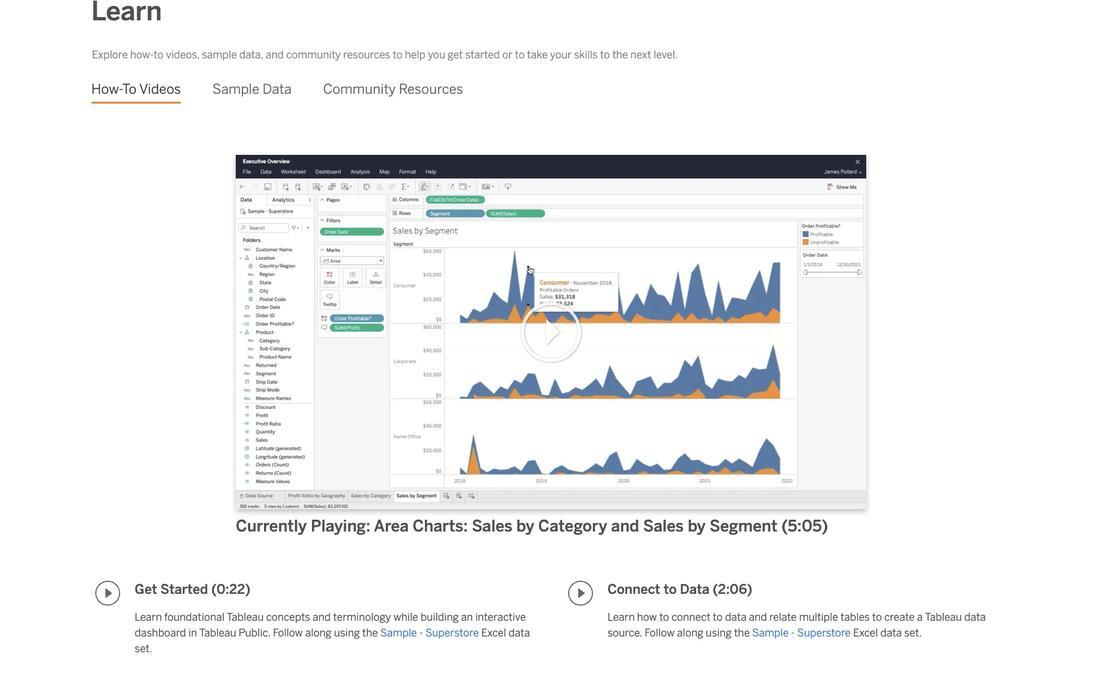 Task type: locate. For each thing, give the bounding box(es) containing it.
- down building
[[419, 627, 423, 639]]

started
[[465, 48, 500, 61]]

-
[[419, 627, 423, 639], [791, 627, 795, 639]]

or
[[502, 48, 513, 61]]

the
[[613, 48, 628, 61], [362, 627, 378, 639], [734, 627, 750, 639]]

0 horizontal spatial by
[[517, 517, 534, 536]]

data,
[[239, 48, 263, 61]]

1 play video image from the left
[[95, 581, 120, 606]]

source.
[[608, 627, 642, 639]]

2 horizontal spatial sample
[[752, 627, 789, 639]]

1 sample - superstore link from the left
[[380, 627, 479, 639]]

data
[[263, 81, 292, 98], [680, 582, 710, 598]]

data down interactive
[[509, 627, 530, 639]]

and inside learn foundational tableau concepts and terminology while building an interactive dashboard in tableau public. follow along using the
[[313, 611, 331, 624]]

next
[[631, 48, 651, 61]]

excel inside excel data set.
[[481, 627, 506, 639]]

currently
[[236, 517, 307, 536]]

set.
[[905, 627, 922, 639], [135, 643, 152, 655]]

0 horizontal spatial play video image
[[95, 581, 120, 606]]

1 horizontal spatial sample
[[380, 627, 417, 639]]

2 horizontal spatial the
[[734, 627, 750, 639]]

follow down concepts
[[273, 627, 303, 639]]

1 excel from the left
[[481, 627, 506, 639]]

learn inside learn foundational tableau concepts and terminology while building an interactive dashboard in tableau public. follow along using the
[[135, 611, 162, 624]]

0 horizontal spatial follow
[[273, 627, 303, 639]]

an
[[461, 611, 473, 624]]

sample inside sample data link
[[213, 81, 260, 98]]

(5:05)
[[782, 517, 828, 536]]

currently playing: area charts: sales by category and sales by segment (5:05)
[[236, 517, 828, 536]]

along down concepts
[[305, 627, 332, 639]]

data inside excel data set.
[[509, 627, 530, 639]]

by left segment at the bottom
[[688, 517, 706, 536]]

0 vertical spatial data
[[263, 81, 292, 98]]

community
[[286, 48, 341, 61]]

resources
[[343, 48, 390, 61]]

1 learn from the left
[[135, 611, 162, 624]]

tableau up public.
[[227, 611, 264, 624]]

0 horizontal spatial sample - superstore link
[[380, 627, 479, 639]]

using inside learn foundational tableau concepts and terminology while building an interactive dashboard in tableau public. follow along using the
[[334, 627, 360, 639]]

explore
[[92, 48, 128, 61]]

- down relate
[[791, 627, 795, 639]]

building
[[421, 611, 459, 624]]

1 horizontal spatial sample - superstore link
[[752, 627, 851, 639]]

excel
[[481, 627, 506, 639], [853, 627, 878, 639]]

superstore
[[426, 627, 479, 639], [797, 627, 851, 639]]

learn foundational tableau concepts and terminology while building an interactive dashboard in tableau public. follow along using the
[[135, 611, 526, 639]]

1 horizontal spatial using
[[706, 627, 732, 639]]

0 horizontal spatial the
[[362, 627, 378, 639]]

superstore down building
[[426, 627, 479, 639]]

sample
[[213, 81, 260, 98], [380, 627, 417, 639], [752, 627, 789, 639]]

2 sales from the left
[[643, 517, 684, 536]]

the down "terminology"
[[362, 627, 378, 639]]

connect to data (2:06)
[[608, 582, 752, 598]]

community
[[323, 81, 396, 98]]

get started (0:22)
[[135, 582, 250, 598]]

a
[[917, 611, 923, 624]]

0 horizontal spatial learn
[[135, 611, 162, 624]]

follow inside learn how to connect to data and relate multiple tables to create a tableau data source. follow along using the
[[645, 627, 675, 639]]

using down "terminology"
[[334, 627, 360, 639]]

tableau inside learn how to connect to data and relate multiple tables to create a tableau data source. follow along using the
[[925, 611, 962, 624]]

sample - superstore link down building
[[380, 627, 479, 639]]

1 along from the left
[[305, 627, 332, 639]]

sales
[[472, 517, 513, 536], [643, 517, 684, 536]]

0 horizontal spatial along
[[305, 627, 332, 639]]

videos,
[[166, 48, 200, 61]]

connect
[[672, 611, 711, 624]]

- for sample - superstore excel data set.
[[791, 627, 795, 639]]

1 horizontal spatial follow
[[645, 627, 675, 639]]

sample for sample - superstore
[[380, 627, 417, 639]]

0 horizontal spatial using
[[334, 627, 360, 639]]

1 horizontal spatial data
[[680, 582, 710, 598]]

1 horizontal spatial play video image
[[568, 581, 593, 606]]

and
[[266, 48, 284, 61], [611, 517, 639, 536], [313, 611, 331, 624], [749, 611, 767, 624]]

1 horizontal spatial superstore
[[797, 627, 851, 639]]

1 vertical spatial set.
[[135, 643, 152, 655]]

tableau
[[227, 611, 264, 624], [925, 611, 962, 624], [199, 627, 236, 639]]

excel down interactive
[[481, 627, 506, 639]]

play video image
[[95, 581, 120, 606], [568, 581, 593, 606]]

1 horizontal spatial learn
[[608, 611, 635, 624]]

2 follow from the left
[[645, 627, 675, 639]]

community resources link
[[323, 72, 463, 108]]

sample - superstore link for connect to data (2:06)
[[752, 627, 851, 639]]

the down (2:06)
[[734, 627, 750, 639]]

learn up dashboard
[[135, 611, 162, 624]]

1 follow from the left
[[273, 627, 303, 639]]

skills
[[574, 48, 598, 61]]

2 - from the left
[[791, 627, 795, 639]]

follow down how
[[645, 627, 675, 639]]

0 horizontal spatial set.
[[135, 643, 152, 655]]

play video image for connect
[[568, 581, 593, 606]]

along down connect
[[677, 627, 704, 639]]

1 horizontal spatial set.
[[905, 627, 922, 639]]

to right skills
[[600, 48, 610, 61]]

0 horizontal spatial excel
[[481, 627, 506, 639]]

0 horizontal spatial superstore
[[426, 627, 479, 639]]

1 - from the left
[[419, 627, 423, 639]]

take
[[527, 48, 548, 61]]

sales right charts:
[[472, 517, 513, 536]]

set. down dashboard
[[135, 643, 152, 655]]

data up connect
[[680, 582, 710, 598]]

while
[[394, 611, 418, 624]]

excel down tables
[[853, 627, 878, 639]]

set. down a
[[905, 627, 922, 639]]

data down data, on the left of page
[[263, 81, 292, 98]]

1 horizontal spatial by
[[688, 517, 706, 536]]

sample - superstore link
[[380, 627, 479, 639], [752, 627, 851, 639]]

by
[[517, 517, 534, 536], [688, 517, 706, 536]]

0 horizontal spatial sample
[[213, 81, 260, 98]]

sample - superstore link for get started (0:22)
[[380, 627, 479, 639]]

2 excel from the left
[[853, 627, 878, 639]]

tableau right a
[[925, 611, 962, 624]]

relate
[[770, 611, 797, 624]]

sample down relate
[[752, 627, 789, 639]]

2 superstore from the left
[[797, 627, 851, 639]]

play video image for get
[[95, 581, 120, 606]]

in
[[188, 627, 197, 639]]

dashboard
[[135, 627, 186, 639]]

learn inside learn how to connect to data and relate multiple tables to create a tableau data source. follow along using the
[[608, 611, 635, 624]]

started
[[160, 582, 208, 598]]

videos
[[139, 81, 181, 98]]

1 horizontal spatial excel
[[853, 627, 878, 639]]

2 play video image from the left
[[568, 581, 593, 606]]

2 sample - superstore link from the left
[[752, 627, 851, 639]]

the left next
[[613, 48, 628, 61]]

along
[[305, 627, 332, 639], [677, 627, 704, 639]]

area
[[374, 517, 409, 536]]

1 horizontal spatial sales
[[643, 517, 684, 536]]

and up excel data set.
[[313, 611, 331, 624]]

resources
[[399, 81, 463, 98]]

2 using from the left
[[706, 627, 732, 639]]

how-
[[91, 81, 122, 98]]

2 along from the left
[[677, 627, 704, 639]]

1 horizontal spatial -
[[791, 627, 795, 639]]

to right tables
[[872, 611, 882, 624]]

learn for connect
[[608, 611, 635, 624]]

sample down data, on the left of page
[[213, 81, 260, 98]]

interactive
[[475, 611, 526, 624]]

by left category
[[517, 517, 534, 536]]

follow
[[273, 627, 303, 639], [645, 627, 675, 639]]

the inside learn foundational tableau concepts and terminology while building an interactive dashboard in tableau public. follow along using the
[[362, 627, 378, 639]]

sales up connect to data (2:06)
[[643, 517, 684, 536]]

sample down while
[[380, 627, 417, 639]]

level.
[[654, 48, 678, 61]]

1 using from the left
[[334, 627, 360, 639]]

along inside learn foundational tableau concepts and terminology while building an interactive dashboard in tableau public. follow along using the
[[305, 627, 332, 639]]

0 horizontal spatial -
[[419, 627, 423, 639]]

play video image left get
[[95, 581, 120, 606]]

and inside learn how to connect to data and relate multiple tables to create a tableau data source. follow along using the
[[749, 611, 767, 624]]

and right category
[[611, 517, 639, 536]]

tableau right in
[[199, 627, 236, 639]]

and right data, on the left of page
[[266, 48, 284, 61]]

data
[[725, 611, 747, 624], [965, 611, 986, 624], [509, 627, 530, 639], [881, 627, 902, 639]]

and left relate
[[749, 611, 767, 624]]

1 superstore from the left
[[426, 627, 479, 639]]

learn
[[135, 611, 162, 624], [608, 611, 635, 624]]

0 horizontal spatial sales
[[472, 517, 513, 536]]

using down connect
[[706, 627, 732, 639]]

learn up source.
[[608, 611, 635, 624]]

to
[[154, 48, 164, 61], [393, 48, 403, 61], [515, 48, 525, 61], [600, 48, 610, 61], [664, 582, 677, 598], [660, 611, 669, 624], [713, 611, 723, 624], [872, 611, 882, 624]]

get
[[448, 48, 463, 61]]

1 horizontal spatial along
[[677, 627, 704, 639]]

2 learn from the left
[[608, 611, 635, 624]]

sample - superstore link down multiple
[[752, 627, 851, 639]]

play video image left connect
[[568, 581, 593, 606]]

to
[[122, 81, 137, 98]]

superstore down multiple
[[797, 627, 851, 639]]

using
[[334, 627, 360, 639], [706, 627, 732, 639]]

segment
[[710, 517, 778, 536]]



Task type: vqa. For each thing, say whether or not it's contained in the screenshot.
Logo
no



Task type: describe. For each thing, give the bounding box(es) containing it.
to up connect
[[664, 582, 677, 598]]

learn how to connect to data and relate multiple tables to create a tableau data source. follow along using the
[[608, 611, 986, 639]]

data down 'create'
[[881, 627, 902, 639]]

sample data
[[213, 81, 292, 98]]

follow inside learn foundational tableau concepts and terminology while building an interactive dashboard in tableau public. follow along using the
[[273, 627, 303, 639]]

0 horizontal spatial data
[[263, 81, 292, 98]]

community resources
[[323, 81, 463, 98]]

how-to videos
[[91, 81, 181, 98]]

concepts
[[266, 611, 310, 624]]

get
[[135, 582, 157, 598]]

charts:
[[413, 517, 468, 536]]

sample
[[202, 48, 237, 61]]

sample - superstore excel data set.
[[752, 627, 922, 639]]

to left help
[[393, 48, 403, 61]]

create
[[885, 611, 915, 624]]

2 by from the left
[[688, 517, 706, 536]]

sample data link
[[213, 72, 292, 108]]

using inside learn how to connect to data and relate multiple tables to create a tableau data source. follow along using the
[[706, 627, 732, 639]]

data right a
[[965, 611, 986, 624]]

excel data set.
[[135, 627, 530, 655]]

sample for sample data
[[213, 81, 260, 98]]

(2:06)
[[713, 582, 752, 598]]

superstore for sample - superstore
[[426, 627, 479, 639]]

your
[[550, 48, 572, 61]]

explore how-to videos, sample data, and community resources to help you get started or to take your skills to the next level.
[[92, 48, 678, 61]]

terminology
[[333, 611, 391, 624]]

how-
[[130, 48, 154, 61]]

how
[[637, 611, 657, 624]]

(0:22)
[[211, 582, 250, 598]]

superstore for sample - superstore excel data set.
[[797, 627, 851, 639]]

the inside learn how to connect to data and relate multiple tables to create a tableau data source. follow along using the
[[734, 627, 750, 639]]

public.
[[239, 627, 271, 639]]

foundational
[[164, 611, 225, 624]]

set. inside excel data set.
[[135, 643, 152, 655]]

you
[[428, 48, 445, 61]]

tables
[[841, 611, 870, 624]]

1 horizontal spatial the
[[613, 48, 628, 61]]

1 by from the left
[[517, 517, 534, 536]]

playing:
[[311, 517, 371, 536]]

how-to videos link
[[91, 72, 181, 108]]

- for sample - superstore
[[419, 627, 423, 639]]

sample - superstore
[[380, 627, 479, 639]]

help
[[405, 48, 426, 61]]

1 vertical spatial data
[[680, 582, 710, 598]]

along inside learn how to connect to data and relate multiple tables to create a tableau data source. follow along using the
[[677, 627, 704, 639]]

to right how
[[660, 611, 669, 624]]

category
[[538, 517, 607, 536]]

connect
[[608, 582, 661, 598]]

multiple
[[799, 611, 838, 624]]

to right or
[[515, 48, 525, 61]]

0 vertical spatial set.
[[905, 627, 922, 639]]

data down (2:06)
[[725, 611, 747, 624]]

1 sales from the left
[[472, 517, 513, 536]]

learn for get
[[135, 611, 162, 624]]

to left videos,
[[154, 48, 164, 61]]

to right connect
[[713, 611, 723, 624]]



